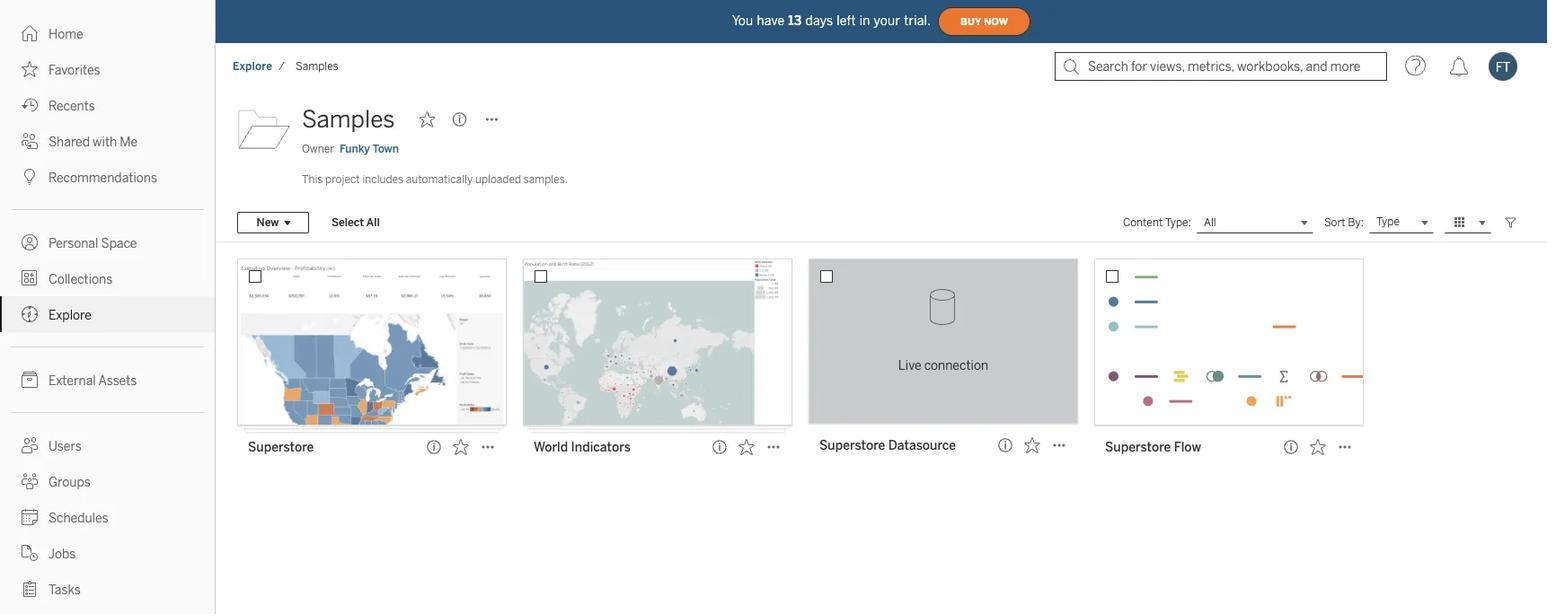 Task type: describe. For each thing, give the bounding box(es) containing it.
users link
[[0, 428, 215, 464]]

main navigation. press the up and down arrow keys to access links. element
[[0, 15, 215, 615]]

indicators
[[571, 440, 631, 455]]

jobs
[[49, 547, 76, 562]]

all inside select all button
[[367, 216, 380, 229]]

favorites
[[49, 62, 100, 77]]

this
[[302, 173, 323, 186]]

space
[[101, 236, 137, 251]]

content
[[1124, 216, 1163, 229]]

select all button
[[320, 212, 392, 234]]

shared with me
[[49, 134, 138, 149]]

groups
[[49, 475, 91, 490]]

includes
[[363, 173, 404, 186]]

tasks link
[[0, 572, 215, 608]]

world
[[534, 440, 568, 455]]

shared
[[49, 134, 90, 149]]

new
[[257, 216, 279, 229]]

buy now button
[[939, 7, 1031, 36]]

personal space
[[49, 236, 137, 251]]

town
[[373, 142, 399, 156]]

schedules link
[[0, 500, 215, 536]]

tasks
[[49, 583, 81, 598]]

in
[[860, 13, 871, 28]]

trial.
[[904, 13, 931, 28]]

with
[[93, 134, 117, 149]]

now
[[984, 16, 1009, 27]]

personal space link
[[0, 225, 215, 261]]

sort by:
[[1325, 216, 1365, 229]]

assets
[[98, 373, 137, 388]]

home
[[49, 27, 83, 41]]

schedules
[[49, 511, 108, 526]]

select all
[[332, 216, 380, 229]]

samples element
[[290, 60, 344, 73]]

select
[[332, 216, 364, 229]]

external assets link
[[0, 362, 215, 398]]

0 horizontal spatial explore link
[[0, 297, 215, 333]]

funky
[[340, 142, 370, 156]]

superstore datasource
[[820, 438, 956, 453]]

users
[[49, 439, 82, 454]]

recents
[[49, 98, 95, 113]]

/
[[279, 60, 285, 73]]

by:
[[1349, 216, 1365, 229]]

home link
[[0, 15, 215, 51]]

datasource
[[889, 438, 956, 453]]

explore /
[[233, 60, 285, 73]]

recommendations
[[49, 170, 157, 185]]

external
[[49, 373, 96, 388]]

project
[[325, 173, 360, 186]]

collections
[[49, 272, 113, 287]]

13
[[789, 13, 802, 28]]

buy
[[961, 16, 982, 27]]

recents link
[[0, 87, 215, 123]]



Task type: vqa. For each thing, say whether or not it's contained in the screenshot.
0
no



Task type: locate. For each thing, give the bounding box(es) containing it.
external assets
[[49, 373, 137, 388]]

all
[[367, 216, 380, 229], [1204, 216, 1217, 229]]

2 all from the left
[[1204, 216, 1217, 229]]

1 vertical spatial samples
[[302, 106, 395, 133]]

flow
[[1175, 440, 1202, 455]]

superstore for superstore
[[248, 440, 314, 455]]

1 horizontal spatial explore
[[233, 60, 273, 73]]

superstore for superstore datasource
[[820, 438, 886, 453]]

1 horizontal spatial all
[[1204, 216, 1217, 229]]

me
[[120, 134, 138, 149]]

2 horizontal spatial superstore
[[1106, 440, 1172, 455]]

1 vertical spatial explore
[[49, 308, 92, 323]]

funky town link
[[340, 141, 399, 157]]

owner funky town
[[302, 142, 399, 156]]

recommendations link
[[0, 159, 215, 195]]

all inside all popup button
[[1204, 216, 1217, 229]]

1 horizontal spatial superstore
[[820, 438, 886, 453]]

left
[[837, 13, 856, 28]]

favorites link
[[0, 51, 215, 87]]

your
[[874, 13, 901, 28]]

live
[[899, 358, 922, 373]]

superstore
[[820, 438, 886, 453], [248, 440, 314, 455], [1106, 440, 1172, 455]]

superstore flow
[[1106, 440, 1202, 455]]

0 horizontal spatial superstore
[[248, 440, 314, 455]]

samples.
[[524, 173, 568, 186]]

sort
[[1325, 216, 1346, 229]]

all right select
[[367, 216, 380, 229]]

0 vertical spatial explore link
[[232, 59, 273, 74]]

explore for explore /
[[233, 60, 273, 73]]

groups link
[[0, 464, 215, 500]]

0 vertical spatial samples
[[296, 60, 339, 73]]

all button
[[1197, 212, 1314, 234]]

jobs link
[[0, 536, 215, 572]]

have
[[757, 13, 785, 28]]

you have 13 days left in your trial.
[[733, 13, 931, 28]]

Search for views, metrics, workbooks, and more text field
[[1055, 52, 1388, 81]]

type
[[1377, 215, 1401, 228]]

owner
[[302, 142, 334, 156]]

buy now
[[961, 16, 1009, 27]]

1 vertical spatial explore link
[[0, 297, 215, 333]]

you
[[733, 13, 754, 28]]

world indicators
[[534, 440, 631, 455]]

1 all from the left
[[367, 216, 380, 229]]

0 horizontal spatial explore
[[49, 308, 92, 323]]

new button
[[237, 212, 309, 234]]

content type:
[[1124, 216, 1192, 229]]

personal
[[49, 236, 98, 251]]

explore link
[[232, 59, 273, 74], [0, 297, 215, 333]]

explore link left '/'
[[232, 59, 273, 74]]

samples
[[296, 60, 339, 73], [302, 106, 395, 133]]

superstore for superstore flow
[[1106, 440, 1172, 455]]

type button
[[1370, 212, 1435, 234]]

grid view image
[[1453, 215, 1469, 231]]

explore
[[233, 60, 273, 73], [49, 308, 92, 323]]

type:
[[1166, 216, 1192, 229]]

collections link
[[0, 261, 215, 297]]

days
[[806, 13, 834, 28]]

automatically
[[406, 173, 473, 186]]

all right type:
[[1204, 216, 1217, 229]]

explore link down collections
[[0, 297, 215, 333]]

connection
[[925, 358, 989, 373]]

0 vertical spatial explore
[[233, 60, 273, 73]]

explore inside main navigation. press the up and down arrow keys to access links. element
[[49, 308, 92, 323]]

explore left '/'
[[233, 60, 273, 73]]

explore for explore
[[49, 308, 92, 323]]

shared with me link
[[0, 123, 215, 159]]

samples up owner funky town
[[302, 106, 395, 133]]

this project includes automatically uploaded samples.
[[302, 173, 568, 186]]

uploaded
[[475, 173, 521, 186]]

samples right '/'
[[296, 60, 339, 73]]

0 horizontal spatial all
[[367, 216, 380, 229]]

1 horizontal spatial explore link
[[232, 59, 273, 74]]

explore down collections
[[49, 308, 92, 323]]

project image
[[237, 102, 291, 156]]

live connection
[[899, 358, 989, 373]]



